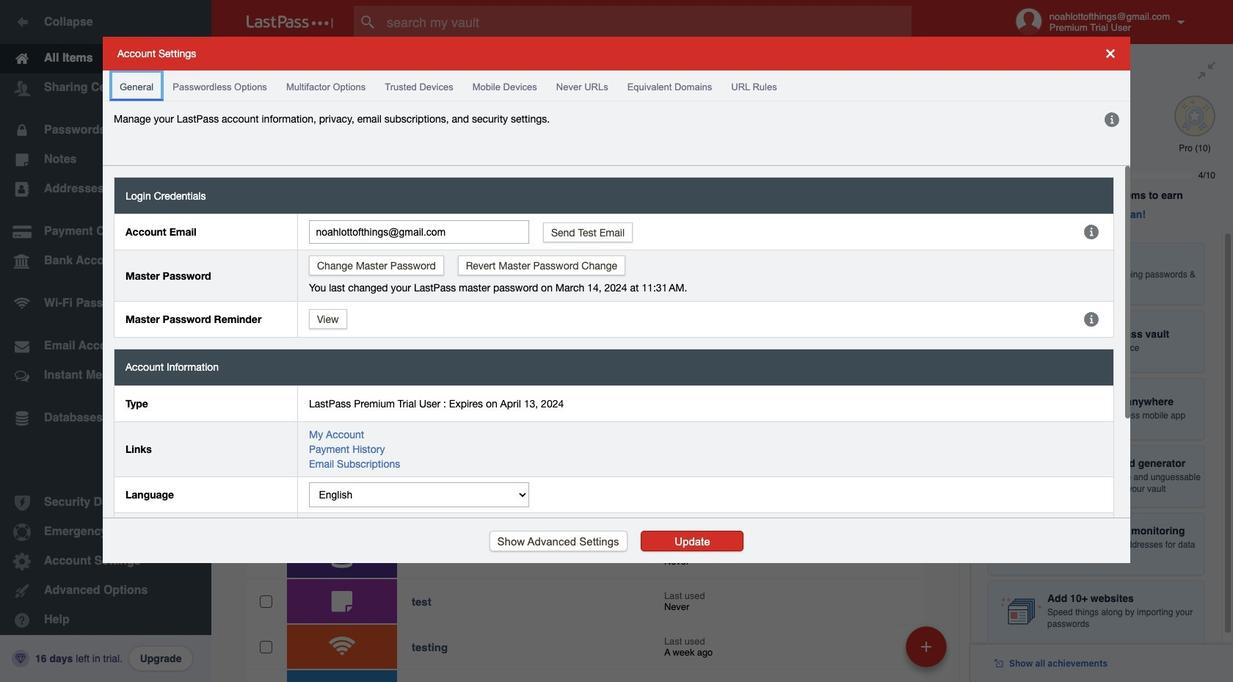 Task type: locate. For each thing, give the bounding box(es) containing it.
Search search field
[[354, 6, 941, 38]]

main navigation navigation
[[0, 0, 212, 682]]

new item navigation
[[901, 622, 956, 682]]

new item image
[[922, 642, 932, 652]]

lastpass image
[[247, 15, 333, 29]]

search my vault text field
[[354, 6, 941, 38]]



Task type: describe. For each thing, give the bounding box(es) containing it.
vault options navigation
[[212, 44, 971, 88]]



